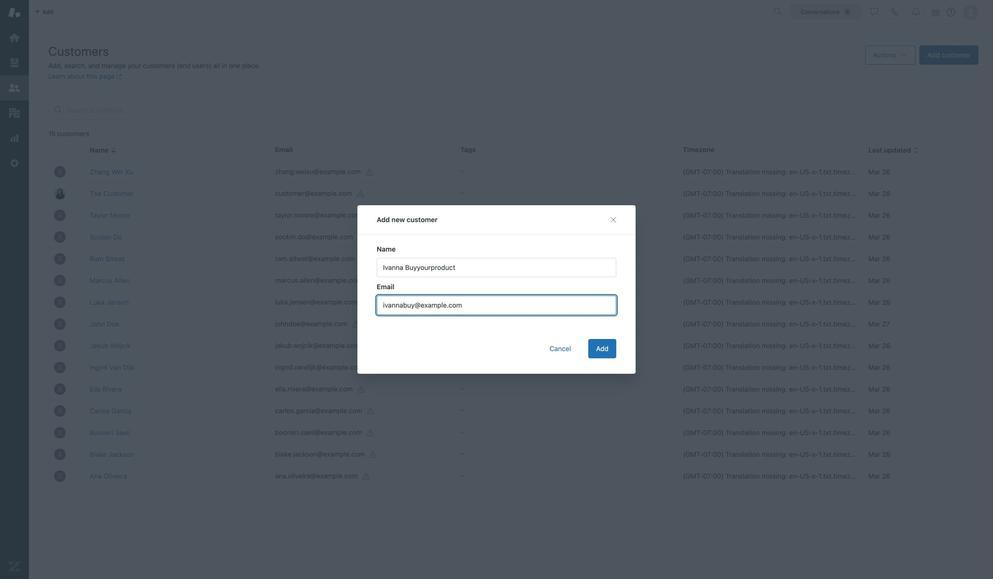 Task type: locate. For each thing, give the bounding box(es) containing it.
get help image
[[947, 8, 956, 16]]

unverified email image
[[366, 168, 374, 176], [366, 212, 374, 220], [358, 234, 366, 241], [367, 277, 375, 285], [353, 321, 360, 328], [369, 364, 376, 372], [367, 408, 375, 415], [370, 451, 378, 459], [363, 473, 370, 481]]

zendesk products image
[[933, 9, 939, 16]]

admin image
[[8, 157, 21, 170]]

main element
[[0, 0, 29, 579]]

Search customers field
[[66, 106, 259, 115]]

unverified email image
[[357, 190, 365, 198], [360, 255, 368, 263], [358, 386, 365, 394], [367, 429, 375, 437]]

zendesk support image
[[8, 6, 21, 19]]

None field
[[377, 258, 617, 277], [377, 296, 617, 315], [377, 258, 617, 277], [377, 296, 617, 315]]

zendesk image
[[8, 561, 21, 573]]

close modal image
[[610, 216, 618, 224]]

dialog
[[358, 205, 636, 374]]

views image
[[8, 57, 21, 69]]



Task type: vqa. For each thing, say whether or not it's contained in the screenshot.
ZENDESK SUPPORT image
yes



Task type: describe. For each thing, give the bounding box(es) containing it.
reporting image
[[8, 132, 21, 144]]

organizations image
[[8, 107, 21, 119]]

get started image
[[8, 31, 21, 44]]

customers image
[[8, 82, 21, 94]]

(opens in a new tab) image
[[115, 74, 122, 79]]



